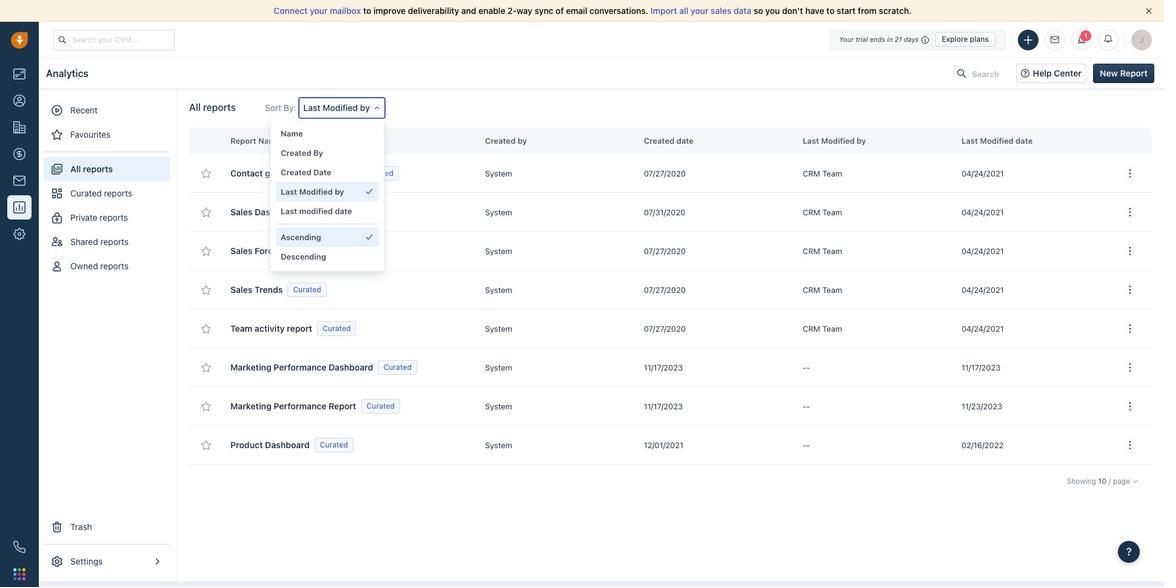 Task type: describe. For each thing, give the bounding box(es) containing it.
explore plans
[[942, 35, 989, 44]]

trial
[[856, 35, 868, 43]]

deliverability
[[408, 5, 459, 16]]

connect your mailbox link
[[274, 5, 363, 16]]

send email image
[[1051, 36, 1060, 44]]

phone element
[[7, 535, 32, 559]]

explore plans link
[[936, 32, 996, 47]]

1 link
[[1072, 29, 1093, 50]]

have
[[806, 5, 825, 16]]

way
[[517, 5, 533, 16]]

from
[[858, 5, 877, 16]]

don't
[[783, 5, 804, 16]]

enable
[[479, 5, 506, 16]]

sync
[[535, 5, 554, 16]]

your trial ends in 21 days
[[840, 35, 919, 43]]

phone image
[[13, 541, 25, 553]]

mailbox
[[330, 5, 361, 16]]

connect your mailbox to improve deliverability and enable 2-way sync of email conversations. import all your sales data so you don't have to start from scratch.
[[274, 5, 912, 16]]

1 your from the left
[[310, 5, 328, 16]]

you
[[766, 5, 780, 16]]

close image
[[1146, 8, 1153, 14]]

plans
[[970, 35, 989, 44]]

connect
[[274, 5, 308, 16]]

1
[[1085, 32, 1088, 39]]

scratch.
[[879, 5, 912, 16]]

ends
[[870, 35, 886, 43]]



Task type: locate. For each thing, give the bounding box(es) containing it.
data
[[734, 5, 752, 16]]

start
[[837, 5, 856, 16]]

import all your sales data link
[[651, 5, 754, 16]]

conversations.
[[590, 5, 649, 16]]

of
[[556, 5, 564, 16]]

import
[[651, 5, 677, 16]]

2 your from the left
[[691, 5, 709, 16]]

freshworks switcher image
[[13, 568, 25, 580]]

21
[[895, 35, 902, 43]]

2 to from the left
[[827, 5, 835, 16]]

2-
[[508, 5, 517, 16]]

to
[[363, 5, 371, 16], [827, 5, 835, 16]]

to left start
[[827, 5, 835, 16]]

your left mailbox
[[310, 5, 328, 16]]

1 to from the left
[[363, 5, 371, 16]]

all
[[680, 5, 689, 16]]

1 horizontal spatial your
[[691, 5, 709, 16]]

so
[[754, 5, 764, 16]]

your right all
[[691, 5, 709, 16]]

email
[[566, 5, 588, 16]]

sales
[[711, 5, 732, 16]]

in
[[888, 35, 893, 43]]

improve
[[374, 5, 406, 16]]

Search your CRM... text field
[[53, 29, 175, 50]]

1 horizontal spatial to
[[827, 5, 835, 16]]

0 horizontal spatial to
[[363, 5, 371, 16]]

0 horizontal spatial your
[[310, 5, 328, 16]]

days
[[904, 35, 919, 43]]

your
[[840, 35, 854, 43]]

your
[[310, 5, 328, 16], [691, 5, 709, 16]]

explore
[[942, 35, 968, 44]]

and
[[462, 5, 477, 16]]

to right mailbox
[[363, 5, 371, 16]]



Task type: vqa. For each thing, say whether or not it's contained in the screenshot.
ENABLE
yes



